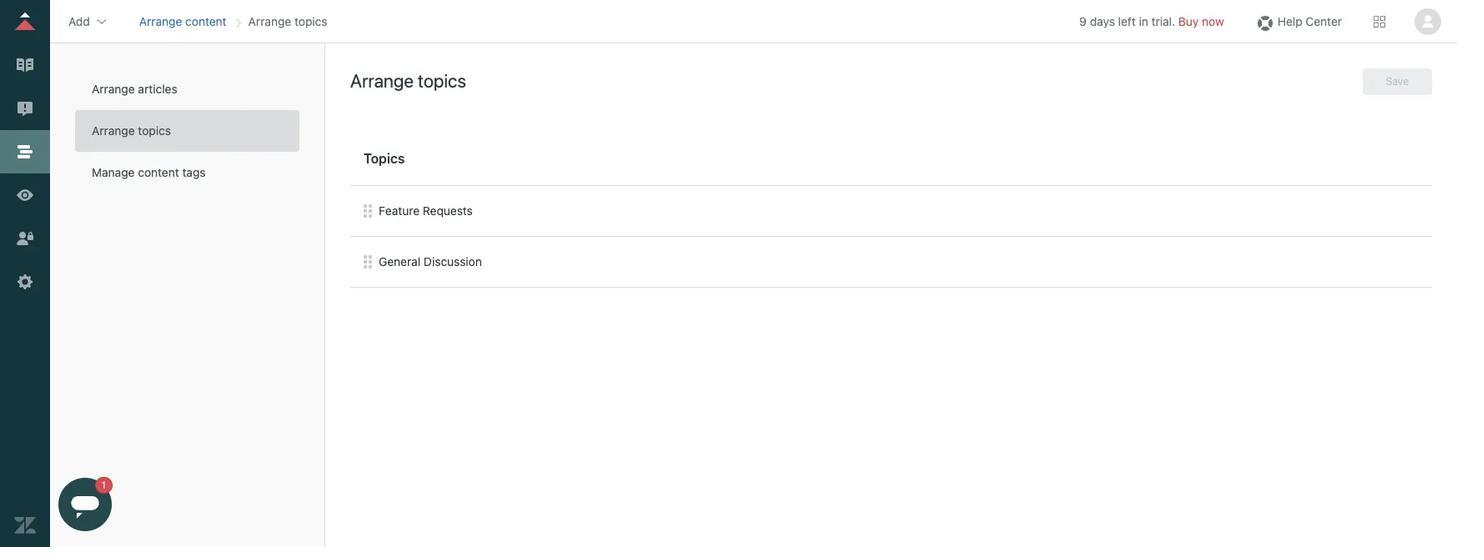 Task type: vqa. For each thing, say whether or not it's contained in the screenshot.
Views icon
no



Task type: describe. For each thing, give the bounding box(es) containing it.
add
[[68, 14, 90, 28]]

1 vertical spatial arrange topics
[[350, 70, 466, 92]]

9 days left in trial. buy now
[[1080, 14, 1225, 28]]

zendesk products image
[[1374, 15, 1386, 27]]

1 horizontal spatial arrange topics
[[248, 14, 328, 28]]

navigation containing arrange content
[[136, 9, 331, 34]]

moderate content image
[[14, 98, 36, 119]]

help
[[1278, 14, 1303, 28]]

2 horizontal spatial topics
[[418, 70, 466, 92]]

general discussion
[[379, 254, 482, 269]]

0 horizontal spatial arrange topics
[[92, 124, 171, 138]]

articles
[[138, 82, 177, 96]]

arrange content
[[139, 14, 227, 28]]

left
[[1119, 14, 1136, 28]]

general
[[379, 254, 421, 269]]

feature requests link
[[379, 203, 473, 219]]

help center button
[[1250, 9, 1348, 34]]

discussion
[[424, 254, 482, 269]]

manage content tags link
[[75, 152, 300, 194]]

save button
[[1363, 68, 1433, 95]]

trial.
[[1152, 14, 1176, 28]]

feature requests
[[379, 203, 473, 218]]

arrange content image
[[14, 141, 36, 163]]

tags
[[182, 165, 206, 179]]



Task type: locate. For each thing, give the bounding box(es) containing it.
manage
[[92, 165, 135, 179]]

2 horizontal spatial arrange topics
[[350, 70, 466, 92]]

feature
[[379, 203, 420, 218]]

center
[[1306, 14, 1343, 28]]

arrange articles link
[[75, 68, 300, 110]]

2 vertical spatial arrange topics
[[92, 124, 171, 138]]

arrange topics
[[248, 14, 328, 28], [350, 70, 466, 92], [92, 124, 171, 138]]

1 vertical spatial topics
[[418, 70, 466, 92]]

arrange
[[139, 14, 182, 28], [248, 14, 291, 28], [350, 70, 414, 92], [92, 82, 135, 96], [92, 124, 135, 138]]

days
[[1090, 14, 1116, 28]]

manage content tags
[[92, 165, 206, 179]]

0 horizontal spatial content
[[138, 165, 179, 179]]

topics
[[295, 14, 328, 28], [418, 70, 466, 92], [138, 124, 171, 138]]

settings image
[[14, 271, 36, 293]]

customize design image
[[14, 184, 36, 206]]

content for arrange
[[185, 14, 227, 28]]

2 vertical spatial topics
[[138, 124, 171, 138]]

add button
[[63, 9, 113, 34]]

requests
[[423, 203, 473, 218]]

9
[[1080, 14, 1087, 28]]

content up arrange articles link
[[185, 14, 227, 28]]

general discussion link
[[379, 254, 482, 270]]

1 horizontal spatial topics
[[295, 14, 328, 28]]

buy
[[1179, 14, 1200, 28]]

navigation
[[136, 9, 331, 34]]

content inside navigation
[[185, 14, 227, 28]]

0 vertical spatial content
[[185, 14, 227, 28]]

manage articles image
[[14, 54, 36, 76]]

arrange articles
[[92, 82, 177, 96]]

0 vertical spatial topics
[[295, 14, 328, 28]]

0 horizontal spatial topics
[[138, 124, 171, 138]]

content
[[185, 14, 227, 28], [138, 165, 179, 179]]

1 vertical spatial content
[[138, 165, 179, 179]]

1 horizontal spatial content
[[185, 14, 227, 28]]

arrange content link
[[139, 14, 227, 28]]

zendesk image
[[14, 515, 36, 537]]

content for manage
[[138, 165, 179, 179]]

in
[[1140, 14, 1149, 28]]

content left tags
[[138, 165, 179, 179]]

help center
[[1278, 14, 1343, 28]]

user permissions image
[[14, 228, 36, 250]]

save
[[1387, 75, 1409, 88]]

0 vertical spatial arrange topics
[[248, 14, 328, 28]]

now
[[1203, 14, 1225, 28]]



